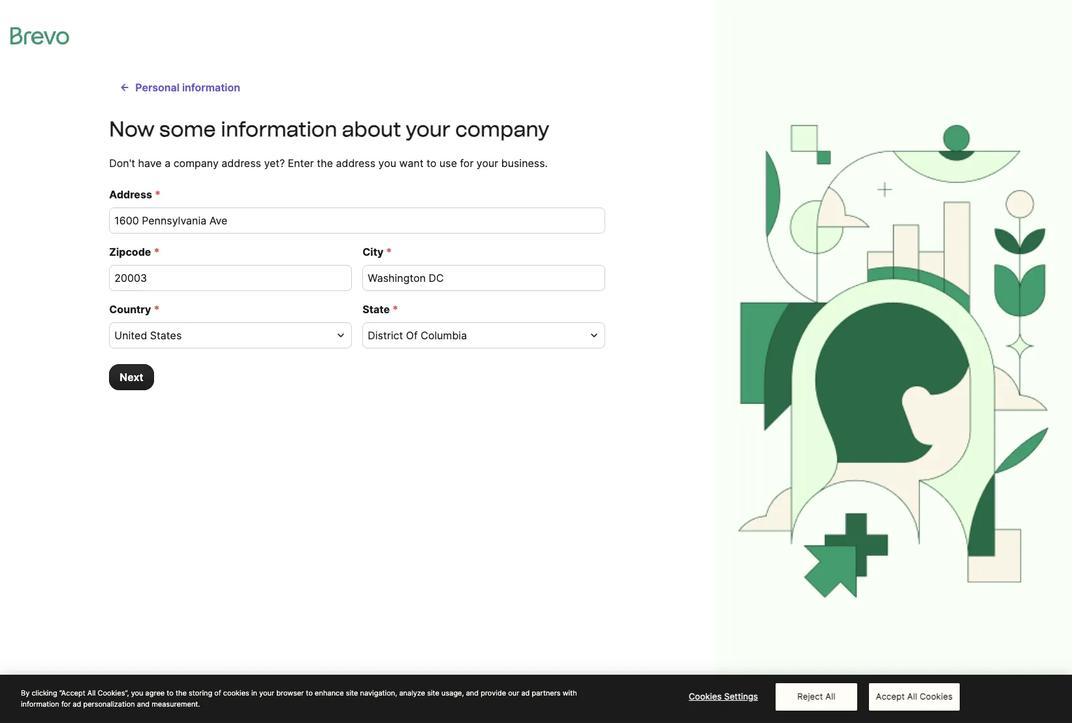 Task type: vqa. For each thing, say whether or not it's contained in the screenshot.
Select popup button
no



Task type: describe. For each thing, give the bounding box(es) containing it.
* for address *
[[155, 188, 161, 201]]

* for city *
[[386, 246, 392, 259]]

about
[[342, 117, 401, 142]]

navigation,
[[360, 689, 397, 698]]

cookies
[[223, 689, 249, 698]]

in
[[251, 689, 257, 698]]

all for accept all cookies
[[908, 692, 918, 702]]

enhance
[[315, 689, 344, 698]]

next button
[[109, 365, 154, 391]]

personal information
[[135, 81, 240, 94]]

state *
[[363, 303, 399, 316]]

use
[[440, 157, 457, 170]]

0 vertical spatial and
[[466, 689, 479, 698]]

1 horizontal spatial for
[[460, 157, 474, 170]]

have
[[138, 157, 162, 170]]

city *
[[363, 246, 392, 259]]

you inside by clicking "accept all cookies", you agree to the storing of cookies in your browser to enhance site navigation, analyze site usage, and provide our ad partners with information for ad personalization and measurement.
[[131, 689, 143, 698]]

information inside "button"
[[182, 81, 240, 94]]

don't have a company address yet? enter the address you want to use for your business.
[[109, 157, 548, 170]]

browser
[[276, 689, 304, 698]]

united
[[115, 329, 147, 342]]

all for reject all
[[826, 692, 836, 702]]

measurement.
[[152, 700, 200, 709]]

your inside by clicking "accept all cookies", you agree to the storing of cookies in your browser to enhance site navigation, analyze site usage, and provide our ad partners with information for ad personalization and measurement.
[[259, 689, 274, 698]]

the inside by clicking "accept all cookies", you agree to the storing of cookies in your browser to enhance site navigation, analyze site usage, and provide our ad partners with information for ad personalization and measurement.
[[176, 689, 187, 698]]

some
[[159, 117, 216, 142]]

don't
[[109, 157, 135, 170]]

zipcode *
[[109, 246, 160, 259]]

1 horizontal spatial company
[[455, 117, 550, 142]]

district of columbia
[[368, 329, 467, 342]]

of
[[406, 329, 418, 342]]

clicking
[[32, 689, 57, 698]]

personal
[[135, 81, 180, 94]]

analyze
[[399, 689, 425, 698]]

accept
[[876, 692, 905, 702]]

1 vertical spatial information
[[221, 117, 337, 142]]

settings
[[725, 692, 758, 702]]

next
[[120, 371, 143, 384]]

now some information about your company
[[109, 117, 550, 142]]

* for state *
[[393, 303, 399, 316]]

personal information button
[[109, 74, 251, 101]]

2 site from the left
[[427, 689, 440, 698]]

want
[[399, 157, 424, 170]]

1 horizontal spatial ad
[[522, 689, 530, 698]]

for inside by clicking "accept all cookies", you agree to the storing of cookies in your browser to enhance site navigation, analyze site usage, and provide our ad partners with information for ad personalization and measurement.
[[61, 700, 71, 709]]

of
[[214, 689, 221, 698]]

columbia
[[421, 329, 467, 342]]

0 horizontal spatial ad
[[73, 700, 81, 709]]

cookies",
[[98, 689, 129, 698]]

accept all cookies button
[[869, 684, 960, 711]]

all inside by clicking "accept all cookies", you agree to the storing of cookies in your browser to enhance site navigation, analyze site usage, and provide our ad partners with information for ad personalization and measurement.
[[87, 689, 96, 698]]

1 vertical spatial company
[[174, 157, 219, 170]]



Task type: locate. For each thing, give the bounding box(es) containing it.
and
[[466, 689, 479, 698], [137, 700, 150, 709]]

1 vertical spatial you
[[131, 689, 143, 698]]

your
[[406, 117, 451, 142], [477, 157, 499, 170], [259, 689, 274, 698]]

company right the a
[[174, 157, 219, 170]]

None text field
[[109, 265, 352, 291]]

cookies
[[689, 692, 722, 702], [920, 692, 953, 702]]

all
[[87, 689, 96, 698], [826, 692, 836, 702], [908, 692, 918, 702]]

1 horizontal spatial to
[[306, 689, 313, 698]]

partners
[[532, 689, 561, 698]]

state
[[363, 303, 390, 316]]

None field
[[115, 328, 331, 344], [368, 328, 585, 344], [115, 328, 331, 344], [368, 328, 585, 344]]

by clicking "accept all cookies", you agree to the storing of cookies in your browser to enhance site navigation, analyze site usage, and provide our ad partners with information for ad personalization and measurement.
[[21, 689, 577, 709]]

1 horizontal spatial your
[[406, 117, 451, 142]]

provide
[[481, 689, 506, 698]]

and down agree
[[137, 700, 150, 709]]

information down clicking
[[21, 700, 59, 709]]

"accept
[[59, 689, 85, 698]]

1 horizontal spatial the
[[317, 157, 333, 170]]

address
[[222, 157, 261, 170], [336, 157, 376, 170]]

2 cookies from the left
[[920, 692, 953, 702]]

cookies left settings
[[689, 692, 722, 702]]

cookies inside "button"
[[689, 692, 722, 702]]

address down about
[[336, 157, 376, 170]]

0 horizontal spatial your
[[259, 689, 274, 698]]

company
[[455, 117, 550, 142], [174, 157, 219, 170]]

enter
[[288, 157, 314, 170]]

reject all button
[[776, 684, 858, 711]]

a
[[165, 157, 171, 170]]

0 vertical spatial company
[[455, 117, 550, 142]]

all right the "accept"
[[908, 692, 918, 702]]

accept all cookies
[[876, 692, 953, 702]]

1 horizontal spatial site
[[427, 689, 440, 698]]

0 horizontal spatial and
[[137, 700, 150, 709]]

1 horizontal spatial and
[[466, 689, 479, 698]]

the up measurement.
[[176, 689, 187, 698]]

address left yet?
[[222, 157, 261, 170]]

district
[[368, 329, 403, 342]]

you left agree
[[131, 689, 143, 698]]

address *
[[109, 188, 161, 201]]

ad
[[522, 689, 530, 698], [73, 700, 81, 709]]

0 vertical spatial information
[[182, 81, 240, 94]]

united states
[[115, 329, 182, 342]]

1 horizontal spatial all
[[826, 692, 836, 702]]

1 vertical spatial for
[[61, 700, 71, 709]]

* right city
[[386, 246, 392, 259]]

* for zipcode *
[[154, 246, 160, 259]]

by
[[21, 689, 30, 698]]

the
[[317, 157, 333, 170], [176, 689, 187, 698]]

1 site from the left
[[346, 689, 358, 698]]

all right reject
[[826, 692, 836, 702]]

to
[[427, 157, 437, 170], [167, 689, 174, 698], [306, 689, 313, 698]]

for
[[460, 157, 474, 170], [61, 700, 71, 709]]

usage,
[[442, 689, 464, 698]]

district of columbia button
[[363, 323, 606, 349]]

with
[[563, 689, 577, 698]]

* for country *
[[154, 303, 160, 316]]

site
[[346, 689, 358, 698], [427, 689, 440, 698]]

storing
[[189, 689, 212, 698]]

united states button
[[109, 323, 352, 349]]

1 vertical spatial and
[[137, 700, 150, 709]]

reject
[[798, 692, 823, 702]]

0 vertical spatial you
[[379, 157, 397, 170]]

0 horizontal spatial you
[[131, 689, 143, 698]]

information
[[182, 81, 240, 94], [221, 117, 337, 142], [21, 700, 59, 709]]

1 horizontal spatial cookies
[[920, 692, 953, 702]]

zipcode
[[109, 246, 151, 259]]

0 horizontal spatial cookies
[[689, 692, 722, 702]]

0 vertical spatial ad
[[522, 689, 530, 698]]

information up some
[[182, 81, 240, 94]]

business.
[[502, 157, 548, 170]]

cookies settings
[[689, 692, 758, 702]]

2 horizontal spatial to
[[427, 157, 437, 170]]

None text field
[[109, 208, 606, 234], [363, 265, 606, 291], [109, 208, 606, 234], [363, 265, 606, 291]]

site right enhance
[[346, 689, 358, 698]]

* right country
[[154, 303, 160, 316]]

to up measurement.
[[167, 689, 174, 698]]

1 horizontal spatial address
[[336, 157, 376, 170]]

0 vertical spatial for
[[460, 157, 474, 170]]

yet?
[[264, 157, 285, 170]]

address
[[109, 188, 152, 201]]

for down "accept
[[61, 700, 71, 709]]

states
[[150, 329, 182, 342]]

site left the usage,
[[427, 689, 440, 698]]

your right in
[[259, 689, 274, 698]]

ad right our at the bottom left
[[522, 689, 530, 698]]

*
[[155, 188, 161, 201], [154, 246, 160, 259], [386, 246, 392, 259], [154, 303, 160, 316], [393, 303, 399, 316]]

your left business.
[[477, 157, 499, 170]]

1 vertical spatial ad
[[73, 700, 81, 709]]

and right the usage,
[[466, 689, 479, 698]]

2 vertical spatial information
[[21, 700, 59, 709]]

0 horizontal spatial site
[[346, 689, 358, 698]]

0 horizontal spatial for
[[61, 700, 71, 709]]

company up business.
[[455, 117, 550, 142]]

ad down "accept
[[73, 700, 81, 709]]

personalization
[[83, 700, 135, 709]]

0 vertical spatial your
[[406, 117, 451, 142]]

0 vertical spatial the
[[317, 157, 333, 170]]

* right address
[[155, 188, 161, 201]]

you
[[379, 157, 397, 170], [131, 689, 143, 698]]

2 address from the left
[[336, 157, 376, 170]]

information inside by clicking "accept all cookies", you agree to the storing of cookies in your browser to enhance site navigation, analyze site usage, and provide our ad partners with information for ad personalization and measurement.
[[21, 700, 59, 709]]

0 horizontal spatial address
[[222, 157, 261, 170]]

cookies right the "accept"
[[920, 692, 953, 702]]

1 vertical spatial the
[[176, 689, 187, 698]]

0 horizontal spatial company
[[174, 157, 219, 170]]

country
[[109, 303, 151, 316]]

2 vertical spatial your
[[259, 689, 274, 698]]

cookies inside button
[[920, 692, 953, 702]]

0 horizontal spatial the
[[176, 689, 187, 698]]

1 vertical spatial your
[[477, 157, 499, 170]]

agree
[[145, 689, 165, 698]]

all right "accept
[[87, 689, 96, 698]]

for right use at the left of the page
[[460, 157, 474, 170]]

country *
[[109, 303, 160, 316]]

to right browser
[[306, 689, 313, 698]]

0 horizontal spatial all
[[87, 689, 96, 698]]

* right 'state'
[[393, 303, 399, 316]]

cookies settings button
[[683, 685, 765, 711]]

* right zipcode
[[154, 246, 160, 259]]

information up yet?
[[221, 117, 337, 142]]

0 horizontal spatial to
[[167, 689, 174, 698]]

our
[[508, 689, 520, 698]]

to left use at the left of the page
[[427, 157, 437, 170]]

you left want
[[379, 157, 397, 170]]

1 address from the left
[[222, 157, 261, 170]]

reject all
[[798, 692, 836, 702]]

the right enter
[[317, 157, 333, 170]]

2 horizontal spatial your
[[477, 157, 499, 170]]

1 horizontal spatial you
[[379, 157, 397, 170]]

1 cookies from the left
[[689, 692, 722, 702]]

city
[[363, 246, 384, 259]]

2 horizontal spatial all
[[908, 692, 918, 702]]

now
[[109, 117, 155, 142]]

your up want
[[406, 117, 451, 142]]



